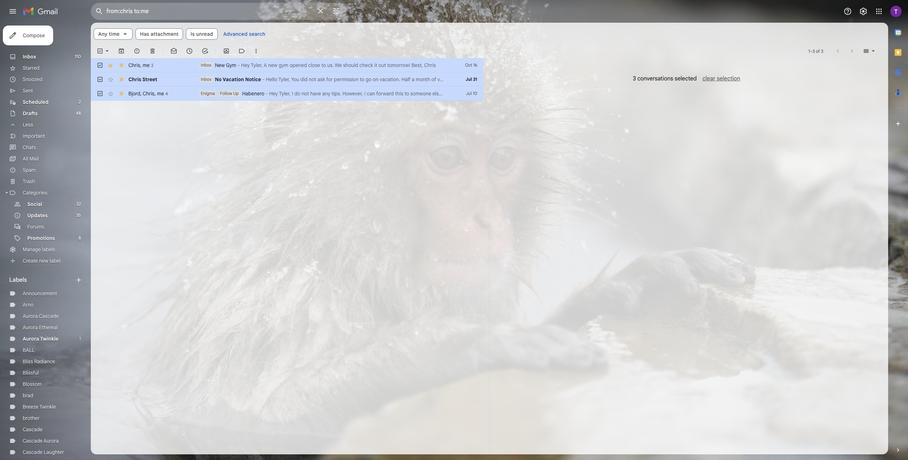 Task type: describe. For each thing, give the bounding box(es) containing it.
aurora up the laughter
[[44, 438, 59, 445]]

advanced search
[[224, 31, 266, 37]]

conversations
[[638, 75, 674, 82]]

snoozed link
[[23, 76, 42, 83]]

cascade aurora
[[23, 438, 59, 445]]

jul 10
[[467, 91, 478, 96]]

drafts link
[[23, 110, 38, 117]]

aurora for aurora twinkle
[[23, 336, 39, 343]]

time
[[109, 31, 120, 37]]

chris street
[[129, 76, 157, 83]]

updates
[[27, 213, 48, 219]]

scheduled link
[[23, 99, 48, 105]]

follow up
[[220, 91, 239, 96]]

new inside labels navigation
[[39, 258, 48, 265]]

sent
[[23, 88, 33, 94]]

chats link
[[23, 145, 36, 151]]

close
[[308, 62, 320, 69]]

blissful link
[[23, 370, 39, 377]]

any time button
[[94, 28, 133, 40]]

hey
[[241, 62, 250, 69]]

create new label link
[[23, 258, 60, 265]]

trash
[[23, 179, 35, 185]]

less
[[23, 122, 33, 128]]

aurora twinkle link
[[23, 336, 58, 343]]

starred
[[23, 65, 39, 71]]

clear selection link
[[697, 75, 741, 82]]

chris up bjord
[[129, 76, 141, 83]]

48
[[76, 111, 81, 116]]

breeze
[[23, 404, 38, 411]]

should
[[343, 62, 359, 69]]

1 vertical spatial -
[[263, 76, 265, 83]]

32
[[76, 202, 81, 207]]

oct 16
[[466, 62, 478, 68]]

forums link
[[27, 224, 44, 230]]

chats
[[23, 145, 36, 151]]

settings image
[[860, 7, 868, 16]]

chris , me 2
[[129, 62, 154, 68]]

label
[[50, 258, 60, 265]]

labels
[[9, 277, 27, 284]]

labels navigation
[[0, 23, 91, 461]]

jul for jul 31
[[466, 77, 472, 82]]

mark as read image
[[170, 48, 178, 55]]

tyler,
[[251, 62, 263, 69]]

check
[[360, 62, 373, 69]]

main menu image
[[9, 7, 17, 16]]

drafts
[[23, 110, 38, 117]]

row containing bjord
[[91, 87, 483, 101]]

any time
[[98, 31, 120, 37]]

cascade for cascade laughter
[[23, 450, 42, 456]]

blossom
[[23, 382, 42, 388]]

chris right best,
[[425, 62, 436, 69]]

cascade for cascade link
[[23, 427, 42, 434]]

spam
[[23, 167, 36, 174]]

cascade laughter link
[[23, 450, 64, 456]]

advanced
[[224, 31, 248, 37]]

any
[[98, 31, 108, 37]]

cascade for cascade aurora
[[23, 438, 42, 445]]

Search mail text field
[[107, 8, 312, 15]]

starred link
[[23, 65, 39, 71]]

none checkbox inside row
[[97, 90, 104, 97]]

jul for jul 10
[[467, 91, 472, 96]]

us.
[[328, 62, 334, 69]]

0 horizontal spatial me
[[143, 62, 150, 68]]

brad
[[23, 393, 33, 399]]

selection
[[718, 75, 741, 82]]

important
[[23, 133, 45, 140]]

1 for 1
[[79, 337, 81, 342]]

1 horizontal spatial 3
[[813, 48, 816, 54]]

attachment
[[151, 31, 179, 37]]

inbox for inbox new gym - hey tyler, a new gym opened close to us. we should check it out tomorrow!  best, chris
[[201, 62, 212, 68]]

labels
[[42, 247, 55, 253]]

, left 4
[[155, 90, 156, 97]]

aurora cascade link
[[23, 314, 59, 320]]

main content containing 3 conversations selected
[[91, 23, 889, 455]]

blissful
[[23, 370, 39, 377]]

jul 31
[[466, 77, 478, 82]]

row containing chris street
[[91, 72, 483, 87]]

support image
[[844, 7, 853, 16]]

blossom link
[[23, 382, 42, 388]]

of
[[817, 48, 821, 54]]

labels heading
[[9, 277, 75, 284]]

ball link
[[23, 348, 35, 354]]

has
[[140, 31, 149, 37]]

snoozed
[[23, 76, 42, 83]]

selected
[[675, 75, 697, 82]]

inbox for inbox
[[23, 54, 36, 60]]

inbox no vacation notice -
[[201, 76, 266, 83]]

up
[[233, 91, 239, 96]]

vacation
[[223, 76, 244, 83]]

radiance
[[34, 359, 55, 365]]

manage labels
[[23, 247, 55, 253]]

bjord
[[129, 90, 140, 97]]

forums
[[27, 224, 44, 230]]

bliss
[[23, 359, 33, 365]]

to
[[322, 62, 326, 69]]

habenero
[[242, 91, 265, 97]]

35
[[76, 213, 81, 218]]

2 vertical spatial -
[[266, 91, 268, 97]]

spam link
[[23, 167, 36, 174]]

search
[[249, 31, 266, 37]]



Task type: locate. For each thing, give the bounding box(es) containing it.
aurora
[[23, 314, 38, 320], [23, 325, 38, 331], [23, 336, 39, 343], [44, 438, 59, 445]]

cascade down cascade link
[[23, 438, 42, 445]]

0 vertical spatial jul
[[466, 77, 472, 82]]

twinkle
[[40, 336, 58, 343], [39, 404, 56, 411]]

aurora ethereal
[[23, 325, 58, 331]]

0 horizontal spatial -
[[238, 62, 240, 69]]

chris
[[129, 62, 140, 68], [425, 62, 436, 69], [129, 76, 141, 83], [143, 90, 155, 97]]

None checkbox
[[97, 48, 104, 55], [97, 62, 104, 69], [97, 76, 104, 83], [97, 48, 104, 55], [97, 62, 104, 69], [97, 76, 104, 83]]

1 vertical spatial twinkle
[[39, 404, 56, 411]]

updates link
[[27, 213, 48, 219]]

0 vertical spatial inbox
[[23, 54, 36, 60]]

1 horizontal spatial 2
[[151, 63, 154, 68]]

2 horizontal spatial -
[[266, 91, 268, 97]]

aurora for aurora cascade
[[23, 314, 38, 320]]

inbox inside labels navigation
[[23, 54, 36, 60]]

2 down the delete image
[[151, 63, 154, 68]]

new right a
[[268, 62, 278, 69]]

2 inside labels navigation
[[79, 99, 81, 105]]

snooze image
[[186, 48, 193, 55]]

add to tasks image
[[202, 48, 209, 55]]

move to inbox image
[[223, 48, 230, 55]]

1 vertical spatial 2
[[79, 99, 81, 105]]

1 vertical spatial new
[[39, 258, 48, 265]]

toggle split pane mode image
[[863, 48, 871, 55]]

cascade
[[39, 314, 59, 320], [23, 427, 42, 434], [23, 438, 42, 445], [23, 450, 42, 456]]

twinkle for aurora twinkle
[[40, 336, 58, 343]]

1 row from the top
[[91, 58, 483, 72]]

, down 'chris street'
[[140, 90, 142, 97]]

cascade laughter
[[23, 450, 64, 456]]

no
[[215, 76, 222, 83]]

it
[[375, 62, 378, 69]]

more image
[[253, 48, 260, 55]]

clear
[[703, 75, 716, 82]]

archive image
[[118, 48, 125, 55]]

0 vertical spatial me
[[143, 62, 150, 68]]

advanced search button
[[221, 28, 268, 40]]

1 horizontal spatial me
[[157, 90, 164, 97]]

3 left conversations
[[633, 75, 637, 82]]

0 horizontal spatial 3
[[633, 75, 637, 82]]

2 up 48
[[79, 99, 81, 105]]

1
[[809, 48, 811, 54], [79, 337, 81, 342]]

row containing chris
[[91, 58, 483, 72]]

None search field
[[91, 3, 347, 20]]

3 left of
[[813, 48, 816, 54]]

2 horizontal spatial 3
[[822, 48, 824, 54]]

cascade aurora link
[[23, 438, 59, 445]]

1 vertical spatial 1
[[79, 337, 81, 342]]

is unread
[[191, 31, 213, 37]]

inbox inside inbox no vacation notice -
[[201, 77, 212, 82]]

4
[[166, 91, 168, 96]]

8
[[79, 236, 81, 241]]

- left hey
[[238, 62, 240, 69]]

chris down report spam icon
[[129, 62, 140, 68]]

gmail image
[[23, 4, 61, 18]]

arno link
[[23, 302, 34, 309]]

street
[[143, 76, 157, 83]]

bjord , chris , me 4
[[129, 90, 168, 97]]

0 vertical spatial new
[[268, 62, 278, 69]]

clear search image
[[314, 4, 328, 18]]

0 vertical spatial 1
[[809, 48, 811, 54]]

we
[[335, 62, 342, 69]]

-
[[238, 62, 240, 69], [263, 76, 265, 83], [266, 91, 268, 97]]

cascade link
[[23, 427, 42, 434]]

inbox left no
[[201, 77, 212, 82]]

follow
[[220, 91, 232, 96]]

1 inside main content
[[809, 48, 811, 54]]

manage labels link
[[23, 247, 55, 253]]

aurora twinkle
[[23, 336, 58, 343]]

labels image
[[239, 48, 246, 55]]

me left 4
[[157, 90, 164, 97]]

3 row from the top
[[91, 87, 483, 101]]

inbox left new
[[201, 62, 212, 68]]

gym
[[226, 62, 237, 69]]

brother
[[23, 416, 40, 422]]

31
[[474, 77, 478, 82]]

- right the habenero
[[266, 91, 268, 97]]

brad link
[[23, 393, 33, 399]]

inbox link
[[23, 54, 36, 60]]

report spam image
[[133, 48, 141, 55]]

unread
[[196, 31, 213, 37]]

110
[[75, 54, 81, 59]]

new left label
[[39, 258, 48, 265]]

None checkbox
[[97, 90, 104, 97]]

is unread button
[[186, 28, 218, 40]]

arno
[[23, 302, 34, 309]]

me up 'chris street'
[[143, 62, 150, 68]]

inbox inside inbox new gym - hey tyler, a new gym opened close to us. we should check it out tomorrow!  best, chris
[[201, 62, 212, 68]]

bliss radiance
[[23, 359, 55, 365]]

oct
[[466, 62, 473, 68]]

announcement link
[[23, 291, 57, 297]]

jul left 31
[[466, 77, 472, 82]]

compose
[[23, 32, 45, 39]]

,
[[140, 62, 142, 68], [140, 90, 142, 97], [155, 90, 156, 97]]

announcement
[[23, 291, 57, 297]]

1 inside labels navigation
[[79, 337, 81, 342]]

, up 'chris street'
[[140, 62, 142, 68]]

aurora down arno 'link'
[[23, 314, 38, 320]]

me
[[143, 62, 150, 68], [157, 90, 164, 97]]

tab list
[[889, 23, 909, 435]]

0 horizontal spatial 2
[[79, 99, 81, 105]]

twinkle right breeze
[[39, 404, 56, 411]]

10
[[473, 91, 478, 96]]

cascade down the cascade aurora on the left bottom of the page
[[23, 450, 42, 456]]

cascade up ethereal
[[39, 314, 59, 320]]

cascade down brother link
[[23, 427, 42, 434]]

social
[[27, 201, 42, 208]]

create new label
[[23, 258, 60, 265]]

aurora for aurora ethereal
[[23, 325, 38, 331]]

1 vertical spatial inbox
[[201, 62, 212, 68]]

1 horizontal spatial 1
[[809, 48, 811, 54]]

16
[[474, 62, 478, 68]]

aurora up aurora twinkle link
[[23, 325, 38, 331]]

gym
[[279, 62, 289, 69]]

tomorrow!
[[388, 62, 411, 69]]

delete image
[[149, 48, 156, 55]]

main content
[[91, 23, 889, 455]]

promotions link
[[27, 235, 55, 242]]

inbox for inbox no vacation notice -
[[201, 77, 212, 82]]

mail
[[30, 156, 39, 162]]

best,
[[412, 62, 423, 69]]

, for chris
[[140, 62, 142, 68]]

- right notice
[[263, 76, 265, 83]]

categories link
[[23, 190, 47, 196]]

2 vertical spatial inbox
[[201, 77, 212, 82]]

sent link
[[23, 88, 33, 94]]

aurora cascade
[[23, 314, 59, 320]]

1 for 1 – 3 of 3
[[809, 48, 811, 54]]

breeze twinkle
[[23, 404, 56, 411]]

0 horizontal spatial 1
[[79, 337, 81, 342]]

manage
[[23, 247, 41, 253]]

, for bjord
[[140, 90, 142, 97]]

2 inside the chris , me 2
[[151, 63, 154, 68]]

0 vertical spatial 2
[[151, 63, 154, 68]]

inbox up starred link
[[23, 54, 36, 60]]

2 row from the top
[[91, 72, 483, 87]]

row
[[91, 58, 483, 72], [91, 72, 483, 87], [91, 87, 483, 101]]

opened
[[290, 62, 307, 69]]

0 vertical spatial -
[[238, 62, 240, 69]]

ethereal
[[39, 325, 58, 331]]

all mail link
[[23, 156, 39, 162]]

less button
[[0, 119, 85, 131]]

all
[[23, 156, 28, 162]]

0 vertical spatial twinkle
[[40, 336, 58, 343]]

aurora up ball link
[[23, 336, 39, 343]]

out
[[379, 62, 386, 69]]

2
[[151, 63, 154, 68], [79, 99, 81, 105]]

jul left 10 at the right
[[467, 91, 472, 96]]

inbox
[[23, 54, 36, 60], [201, 62, 212, 68], [201, 77, 212, 82]]

ball
[[23, 348, 35, 354]]

has attachment button
[[136, 28, 183, 40]]

twinkle for breeze twinkle
[[39, 404, 56, 411]]

advanced search options image
[[329, 4, 344, 18]]

0 horizontal spatial new
[[39, 258, 48, 265]]

chris down street at the left top
[[143, 90, 155, 97]]

1 vertical spatial me
[[157, 90, 164, 97]]

twinkle down ethereal
[[40, 336, 58, 343]]

1 horizontal spatial new
[[268, 62, 278, 69]]

1 vertical spatial jul
[[467, 91, 472, 96]]

1 horizontal spatial -
[[263, 76, 265, 83]]

3 right of
[[822, 48, 824, 54]]

search mail image
[[93, 5, 106, 18]]

all mail
[[23, 156, 39, 162]]

compose button
[[3, 26, 53, 45]]

notice
[[245, 76, 261, 83]]

breeze twinkle link
[[23, 404, 56, 411]]

new
[[215, 62, 225, 69]]



Task type: vqa. For each thing, say whether or not it's contained in the screenshot.
THE INACTIVE inside you have been inactive in your Google Account for two years or have not used your account to sign in to any Google service for over two years.
no



